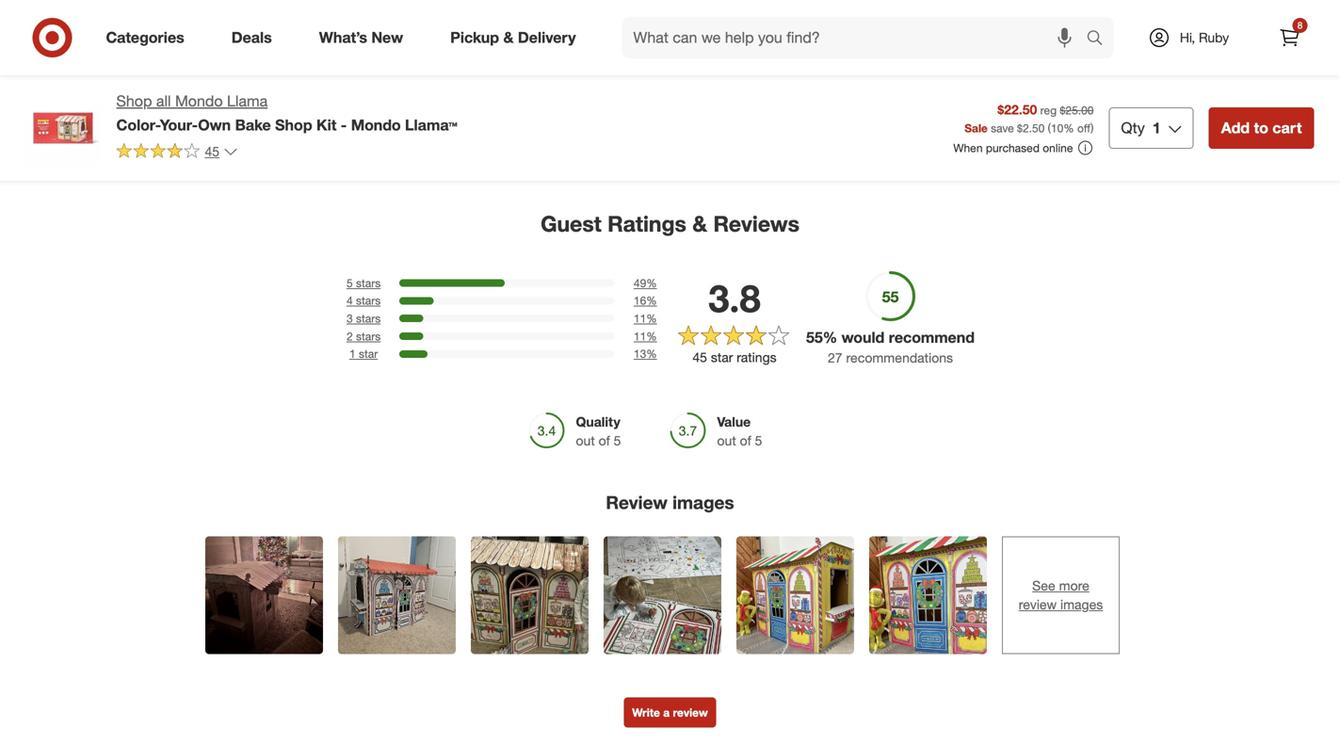 Task type: locate. For each thing, give the bounding box(es) containing it.
sponsored down wheel
[[614, 64, 669, 79]]

0 horizontal spatial point
[[891, 31, 921, 48]]

gel inside uni 5ct one rectractable gel pens fine point 0.7mm assorted vivid ink sponsored
[[806, 31, 826, 48]]

0 horizontal spatial paper
[[70, 15, 105, 31]]

black inside ivory paper co ballpoint pen 1.0mm black ink
[[493, 31, 525, 48]]

1 horizontal spatial shop
[[275, 116, 312, 134]]

pens inside uni 5ct one rectractable gel pens fine point 0.7mm assorted vivid ink sponsored
[[830, 31, 859, 48]]

value out of 5
[[717, 413, 762, 449]]

co inside ivory paper co 12 sheet sticker book 4.5"x9" sponsored
[[108, 15, 125, 31]]

0.7mm down ruby
[[1215, 48, 1256, 64]]

online
[[1043, 141, 1073, 155]]

2 11 % from the top
[[634, 329, 657, 343]]

pickup & delivery
[[450, 28, 576, 47]]

1 horizontal spatial black
[[1190, 31, 1223, 48]]

2.50
[[1023, 121, 1045, 135]]

color-
[[116, 116, 160, 134]]

1 out from the left
[[576, 432, 595, 449]]

mondo up own
[[175, 92, 223, 110]]

5 down quality
[[614, 432, 621, 449]]

gel inside uniball retractable 207 black gel pens 6ct click top 0.7mm medium point pen
[[1227, 31, 1247, 48]]

0 horizontal spatial fao
[[614, 15, 639, 31]]

review inside see more review images
[[1019, 596, 1057, 613]]

0 horizontal spatial review
[[673, 706, 708, 720]]

ivory left pickup
[[422, 15, 450, 31]]

hi, ruby
[[1180, 29, 1229, 46]]

2 co from the left
[[493, 15, 510, 31]]

see more review images button
[[1002, 537, 1120, 654]]

guest review image 5 of 12, zoom in image
[[737, 537, 854, 654]]

what's new
[[319, 28, 403, 47]]

5 up 4
[[347, 276, 353, 290]]

1 horizontal spatial ivory
[[422, 15, 450, 31]]

1 horizontal spatial of
[[740, 432, 751, 449]]

1 horizontal spatial &
[[693, 210, 708, 237]]

1 vertical spatial 11
[[634, 329, 646, 343]]

0 horizontal spatial star
[[359, 347, 378, 361]]

1 horizontal spatial star
[[711, 349, 733, 365]]

paper for sticker
[[70, 15, 105, 31]]

gel for uniball
[[1227, 31, 1247, 48]]

13
[[634, 347, 646, 361]]

1 horizontal spatial review
[[1019, 596, 1057, 613]]

& right ratings
[[693, 210, 708, 237]]

49
[[634, 276, 646, 290]]

ivory for sticker
[[37, 15, 66, 31]]

0 horizontal spatial 0.7mm
[[806, 48, 847, 64]]

review for see more review images
[[1019, 596, 1057, 613]]

1 ivory from the left
[[37, 15, 66, 31]]

45 right 13 %
[[693, 349, 707, 365]]

0 horizontal spatial ivory
[[37, 15, 66, 31]]

images down the more
[[1061, 596, 1103, 613]]

point right fine
[[891, 31, 921, 48]]

0 horizontal spatial pen
[[422, 31, 444, 48]]

0 horizontal spatial 1
[[349, 347, 356, 361]]

in-
[[716, 31, 731, 48]]

of inside quality out of 5
[[599, 432, 610, 449]]

of down value
[[740, 432, 751, 449]]

review right a
[[673, 706, 708, 720]]

% for 5 stars
[[646, 276, 657, 290]]

11 % for 2 stars
[[634, 329, 657, 343]]

0 horizontal spatial 45
[[205, 143, 220, 160]]

out inside value out of 5
[[717, 432, 736, 449]]

2 stars from the top
[[356, 294, 381, 308]]

pen
[[422, 31, 444, 48], [1190, 64, 1213, 81]]

kit
[[317, 116, 337, 134]]

1 horizontal spatial 0.7mm
[[1215, 48, 1256, 64]]

8 link
[[1269, 17, 1311, 58]]

11 % down "16 %"
[[634, 311, 657, 326]]

0 horizontal spatial pens
[[830, 31, 859, 48]]

add
[[1221, 119, 1250, 137]]

1 horizontal spatial mondo
[[351, 116, 401, 134]]

1 horizontal spatial ink
[[940, 48, 957, 64]]

value
[[717, 413, 751, 430]]

2 of from the left
[[740, 432, 751, 449]]

1 horizontal spatial out
[[717, 432, 736, 449]]

sticker
[[37, 31, 78, 48]]

schwarz
[[1027, 15, 1077, 31]]

pens inside uniball retractable 207 black gel pens 6ct click top 0.7mm medium point pen
[[1251, 31, 1280, 48]]

11 for 2 stars
[[634, 329, 646, 343]]

4 stars from the top
[[356, 329, 381, 343]]

images inside see more review images
[[1061, 596, 1103, 613]]

paper inside ivory paper co ballpoint pen 1.0mm black ink
[[454, 15, 489, 31]]

(
[[1048, 121, 1051, 135]]

5 down ratings
[[755, 432, 762, 449]]

2 0.7mm from the left
[[1215, 48, 1256, 64]]

0 vertical spatial 11 %
[[634, 311, 657, 326]]

1 horizontal spatial fao
[[998, 15, 1023, 31]]

0 horizontal spatial of
[[599, 432, 610, 449]]

1 vertical spatial images
[[1061, 596, 1103, 613]]

cart
[[1273, 119, 1302, 137]]

write a review button
[[624, 698, 717, 728]]

star for 1
[[359, 347, 378, 361]]

ivory
[[37, 15, 66, 31], [422, 15, 450, 31]]

images right review
[[673, 492, 734, 513]]

11 % for 3 stars
[[634, 311, 657, 326]]

1 right qty
[[1153, 119, 1161, 137]]

mondo right -
[[351, 116, 401, 134]]

fao for fao schwarz pottery wheel studio all-in-one sculpting workstation
[[614, 15, 639, 31]]

categories
[[106, 28, 184, 47]]

4
[[347, 294, 353, 308]]

1 co from the left
[[108, 15, 125, 31]]

1 11 % from the top
[[634, 311, 657, 326]]

0 vertical spatial pen
[[422, 31, 444, 48]]

search button
[[1078, 17, 1123, 62]]

1 0.7mm from the left
[[806, 48, 847, 64]]

11 up 13
[[634, 329, 646, 343]]

207
[[1304, 15, 1326, 31]]

45 down own
[[205, 143, 220, 160]]

1 horizontal spatial 45
[[693, 349, 707, 365]]

1 horizontal spatial images
[[1061, 596, 1103, 613]]

pen down hi, ruby
[[1190, 64, 1213, 81]]

1 black from the left
[[493, 31, 525, 48]]

4.5"x9"
[[116, 31, 160, 48]]

out
[[576, 432, 595, 449], [717, 432, 736, 449]]

vivid
[[908, 48, 936, 64]]

fao left 'schwarz'
[[998, 15, 1023, 31]]

own
[[198, 116, 231, 134]]

one
[[731, 31, 756, 48]]

2 ivory from the left
[[422, 15, 450, 31]]

fine
[[863, 31, 888, 48]]

1 horizontal spatial 5
[[614, 432, 621, 449]]

0 horizontal spatial ink
[[529, 31, 547, 48]]

3 stars from the top
[[356, 311, 381, 326]]

ivory for 1.0mm
[[422, 15, 450, 31]]

ruby
[[1199, 29, 1229, 46]]

deals link
[[215, 17, 296, 58]]

pen inside ivory paper co ballpoint pen 1.0mm black ink
[[422, 31, 444, 48]]

one
[[849, 15, 877, 31]]

point down the 207
[[1311, 48, 1340, 64]]

shop up 'color-' on the left top of page
[[116, 92, 152, 110]]

see
[[1033, 578, 1056, 594]]

image of color-your-own bake shop kit - mondo llama™ image
[[26, 90, 101, 166]]

2 paper from the left
[[454, 15, 489, 31]]

16 %
[[634, 294, 657, 308]]

fao inside fao schwarz makeup vanity mirror set sponsored
[[998, 15, 1023, 31]]

off
[[1078, 121, 1091, 135]]

all
[[156, 92, 171, 110]]

pens left 6ct
[[1251, 31, 1280, 48]]

purchased
[[986, 141, 1040, 155]]

stars up 1 star
[[356, 329, 381, 343]]

1 fao from the left
[[614, 15, 639, 31]]

pickup
[[450, 28, 499, 47]]

fao for fao schwarz makeup vanity mirror set
[[998, 15, 1023, 31]]

1 11 from the top
[[634, 311, 646, 326]]

co inside ivory paper co ballpoint pen 1.0mm black ink
[[493, 15, 510, 31]]

0 horizontal spatial gel
[[806, 31, 826, 48]]

stars for 3 stars
[[356, 311, 381, 326]]

0 vertical spatial 1
[[1153, 119, 1161, 137]]

out inside quality out of 5
[[576, 432, 595, 449]]

10
[[1051, 121, 1064, 135]]

ivory inside ivory paper co 12 sheet sticker book 4.5"x9" sponsored
[[37, 15, 66, 31]]

of down quality
[[599, 432, 610, 449]]

pens
[[830, 31, 859, 48], [1251, 31, 1280, 48]]

ratings
[[608, 210, 687, 237]]

1 vertical spatial pen
[[1190, 64, 1213, 81]]

0 horizontal spatial black
[[493, 31, 525, 48]]

2 fao from the left
[[998, 15, 1023, 31]]

1 pens from the left
[[830, 31, 859, 48]]

uni 5ct one rectractable gel pens fine point 0.7mm assorted vivid ink sponsored
[[806, 15, 957, 79]]

ivory inside ivory paper co ballpoint pen 1.0mm black ink
[[422, 15, 450, 31]]

2 stars
[[347, 329, 381, 343]]

sponsored up image of color-your-own bake shop kit - mondo llama™
[[37, 48, 93, 62]]

49 %
[[634, 276, 657, 290]]

1 down "2"
[[349, 347, 356, 361]]

paper inside ivory paper co 12 sheet sticker book 4.5"x9" sponsored
[[70, 15, 105, 31]]

45 for 45
[[205, 143, 220, 160]]

sponsored down 'schwarz'
[[998, 48, 1054, 62]]

out for value out of 5
[[717, 432, 736, 449]]

1 of from the left
[[599, 432, 610, 449]]

of inside value out of 5
[[740, 432, 751, 449]]

new
[[371, 28, 403, 47]]

stars up 3 stars
[[356, 294, 381, 308]]

$
[[1017, 121, 1023, 135]]

11
[[634, 311, 646, 326], [634, 329, 646, 343]]

1 horizontal spatial co
[[493, 15, 510, 31]]

hi,
[[1180, 29, 1196, 46]]

1 gel from the left
[[806, 31, 826, 48]]

review down see
[[1019, 596, 1057, 613]]

0.7mm
[[806, 48, 847, 64], [1215, 48, 1256, 64]]

1 horizontal spatial gel
[[1227, 31, 1247, 48]]

out down value
[[717, 432, 736, 449]]

schwarz pottery
[[642, 15, 739, 31]]

all-
[[696, 31, 716, 48]]

sponsored inside uni 5ct one rectractable gel pens fine point 0.7mm assorted vivid ink sponsored
[[806, 64, 862, 79]]

ivory left "book"
[[37, 15, 66, 31]]

recommend
[[889, 328, 975, 347]]

2 out from the left
[[717, 432, 736, 449]]

stars up 4 stars
[[356, 276, 381, 290]]

0 vertical spatial 45
[[205, 143, 220, 160]]

out down quality
[[576, 432, 595, 449]]

1 horizontal spatial pen
[[1190, 64, 1213, 81]]

fao up sculpting
[[614, 15, 639, 31]]

11 down the 16
[[634, 311, 646, 326]]

reviews
[[714, 210, 800, 237]]

2 gel from the left
[[1227, 31, 1247, 48]]

star down the 2 stars
[[359, 347, 378, 361]]

pen inside uniball retractable 207 black gel pens 6ct click top 0.7mm medium point pen
[[1190, 64, 1213, 81]]

1 horizontal spatial pens
[[1251, 31, 1280, 48]]

2 pens from the left
[[1251, 31, 1280, 48]]

medium
[[1260, 48, 1308, 64]]

add to cart
[[1221, 119, 1302, 137]]

quality
[[576, 413, 621, 430]]

vanity
[[998, 31, 1033, 48]]

1 vertical spatial review
[[673, 706, 708, 720]]

fao inside fao schwarz pottery wheel studio all-in-one sculpting workstation sponsored
[[614, 15, 639, 31]]

1 stars from the top
[[356, 276, 381, 290]]

a
[[663, 706, 670, 720]]

1 paper from the left
[[70, 15, 105, 31]]

1
[[1153, 119, 1161, 137], [349, 347, 356, 361]]

& right pickup
[[504, 28, 514, 47]]

2 horizontal spatial 5
[[755, 432, 762, 449]]

5 inside value out of 5
[[755, 432, 762, 449]]

3 stars
[[347, 311, 381, 326]]

sponsored down what can we help you find? suggestions appear below search box
[[806, 64, 862, 79]]

sponsored down ruby
[[1190, 64, 1246, 79]]

$22.50 reg $25.00 sale save $ 2.50 ( 10 % off )
[[965, 101, 1094, 135]]

0 horizontal spatial shop
[[116, 92, 152, 110]]

gel
[[806, 31, 826, 48], [1227, 31, 1247, 48]]

uniball
[[1190, 15, 1229, 31]]

45 star ratings
[[693, 349, 777, 365]]

0.7mm down 5ct
[[806, 48, 847, 64]]

0 vertical spatial 11
[[634, 311, 646, 326]]

what's new link
[[303, 17, 427, 58]]

mondo
[[175, 92, 223, 110], [351, 116, 401, 134]]

0 vertical spatial review
[[1019, 596, 1057, 613]]

1 star
[[349, 347, 378, 361]]

2 black from the left
[[1190, 31, 1223, 48]]

co for black
[[493, 15, 510, 31]]

star left ratings
[[711, 349, 733, 365]]

guest review image 1 of 12, zoom in image
[[205, 537, 323, 654]]

shop left kit
[[275, 116, 312, 134]]

1 vertical spatial 11 %
[[634, 329, 657, 343]]

1 horizontal spatial point
[[1311, 48, 1340, 64]]

2 11 from the top
[[634, 329, 646, 343]]

ink
[[529, 31, 547, 48], [940, 48, 957, 64]]

pen left 1.0mm
[[422, 31, 444, 48]]

5 inside quality out of 5
[[614, 432, 621, 449]]

0 horizontal spatial &
[[504, 28, 514, 47]]

guest ratings & reviews
[[541, 210, 800, 237]]

0.7mm inside uni 5ct one rectractable gel pens fine point 0.7mm assorted vivid ink sponsored
[[806, 48, 847, 64]]

co for book
[[108, 15, 125, 31]]

1 vertical spatial 45
[[693, 349, 707, 365]]

images
[[673, 492, 734, 513], [1061, 596, 1103, 613]]

11 % up 13 %
[[634, 329, 657, 343]]

pens left fine
[[830, 31, 859, 48]]

ink inside uni 5ct one rectractable gel pens fine point 0.7mm assorted vivid ink sponsored
[[940, 48, 957, 64]]

0 horizontal spatial mondo
[[175, 92, 223, 110]]

0 horizontal spatial out
[[576, 432, 595, 449]]

0 horizontal spatial co
[[108, 15, 125, 31]]

co
[[108, 15, 125, 31], [493, 15, 510, 31]]

stars for 4 stars
[[356, 294, 381, 308]]

0 horizontal spatial images
[[673, 492, 734, 513]]

stars for 5 stars
[[356, 276, 381, 290]]

1 horizontal spatial paper
[[454, 15, 489, 31]]

pens for assorted
[[830, 31, 859, 48]]

What can we help you find? suggestions appear below search field
[[622, 17, 1091, 58]]

1.0mm
[[448, 31, 489, 48]]

stars down 4 stars
[[356, 311, 381, 326]]



Task type: vqa. For each thing, say whether or not it's contained in the screenshot.
Woven in the Woven Grid Outdoor Deep Seat Cushion - Threshold™
no



Task type: describe. For each thing, give the bounding box(es) containing it.
bake
[[235, 116, 271, 134]]

gel for uni
[[806, 31, 826, 48]]

see more review images
[[1019, 578, 1103, 613]]

assorted
[[850, 48, 904, 64]]

% for 2 stars
[[646, 329, 657, 343]]

set
[[1076, 31, 1096, 48]]

rectractable
[[881, 15, 956, 31]]

makeup
[[1081, 15, 1128, 31]]

ratings
[[737, 349, 777, 365]]

star for 45
[[711, 349, 733, 365]]

6ct
[[1284, 31, 1302, 48]]

mirror
[[1037, 31, 1072, 48]]

1 vertical spatial mondo
[[351, 116, 401, 134]]

book
[[81, 31, 112, 48]]

45 for 45 star ratings
[[693, 349, 707, 365]]

0 vertical spatial mondo
[[175, 92, 223, 110]]

what's
[[319, 28, 367, 47]]

ivory paper co ballpoint pen 1.0mm black ink link
[[422, 0, 576, 62]]

point inside uniball retractable 207 black gel pens 6ct click top 0.7mm medium point pen
[[1311, 48, 1340, 64]]

0 vertical spatial images
[[673, 492, 734, 513]]

ink inside ivory paper co ballpoint pen 1.0mm black ink
[[529, 31, 547, 48]]

more
[[1059, 578, 1090, 594]]

guest review image 3 of 12, zoom in image
[[471, 537, 589, 654]]

black inside uniball retractable 207 black gel pens 6ct click top 0.7mm medium point pen
[[1190, 31, 1223, 48]]

8
[[1298, 19, 1303, 31]]

llama™
[[405, 116, 458, 134]]

categories link
[[90, 17, 208, 58]]

quality out of 5
[[576, 413, 621, 449]]

% for 4 stars
[[646, 294, 657, 308]]

review images
[[606, 492, 734, 513]]

your-
[[160, 116, 198, 134]]

pickup & delivery link
[[434, 17, 600, 58]]

5 stars
[[347, 276, 381, 290]]

sponsored inside fao schwarz makeup vanity mirror set sponsored
[[998, 48, 1054, 62]]

when purchased online
[[954, 141, 1073, 155]]

guest review image 4 of 12, zoom in image
[[604, 537, 722, 654]]

wheel
[[614, 31, 651, 48]]

add to cart button
[[1209, 107, 1315, 149]]

uniball retractable 207 black gel pens 6ct click top 0.7mm medium point pen
[[1190, 15, 1340, 81]]

of for quality
[[599, 432, 610, 449]]

55 % would recommend 27 recommendations
[[806, 328, 975, 366]]

write
[[632, 706, 660, 720]]

1 vertical spatial &
[[693, 210, 708, 237]]

1 vertical spatial shop
[[275, 116, 312, 134]]

stars for 2 stars
[[356, 329, 381, 343]]

qty 1
[[1121, 119, 1161, 137]]

sponsored inside ivory paper co 12 sheet sticker book 4.5"x9" sponsored
[[37, 48, 93, 62]]

delivery
[[518, 28, 576, 47]]

sculpting
[[614, 48, 669, 64]]

guest review image 2 of 12, zoom in image
[[338, 537, 456, 654]]

% for 3 stars
[[646, 311, 657, 326]]

write a review
[[632, 706, 708, 720]]

55
[[806, 328, 823, 347]]

of for value
[[740, 432, 751, 449]]

workstation
[[673, 48, 743, 64]]

1 vertical spatial 1
[[349, 347, 356, 361]]

-
[[341, 116, 347, 134]]

4 stars
[[347, 294, 381, 308]]

reg
[[1041, 103, 1057, 117]]

deals
[[231, 28, 272, 47]]

guest
[[541, 210, 602, 237]]

shop all mondo llama color-your-own bake shop kit - mondo llama™
[[116, 92, 458, 134]]

retractable
[[1232, 15, 1300, 31]]

fao schwarz pottery wheel studio all-in-one sculpting workstation sponsored
[[614, 15, 756, 79]]

sponsored up llama on the top left of the page
[[229, 64, 285, 79]]

11 for 3 stars
[[634, 311, 646, 326]]

3.8
[[709, 275, 761, 321]]

ivory paper co 12 sheet sticker book 4.5"x9" sponsored
[[37, 15, 182, 62]]

sponsored link
[[229, 0, 384, 79]]

27
[[828, 349, 843, 366]]

point inside uni 5ct one rectractable gel pens fine point 0.7mm assorted vivid ink sponsored
[[891, 31, 921, 48]]

$25.00
[[1060, 103, 1094, 117]]

0 vertical spatial &
[[504, 28, 514, 47]]

out for quality out of 5
[[576, 432, 595, 449]]

guest review image 6 of 12, zoom in image
[[869, 537, 987, 654]]

sponsored inside fao schwarz pottery wheel studio all-in-one sculpting workstation sponsored
[[614, 64, 669, 79]]

recommendations
[[846, 349, 953, 366]]

5 for quality out of 5
[[614, 432, 621, 449]]

review for write a review
[[673, 706, 708, 720]]

1 horizontal spatial 1
[[1153, 119, 1161, 137]]

0.7mm inside uniball retractable 207 black gel pens 6ct click top 0.7mm medium point pen
[[1215, 48, 1256, 64]]

qty
[[1121, 119, 1145, 137]]

16
[[634, 294, 646, 308]]

ivory paper co ballpoint pen 1.0mm black ink
[[422, 15, 565, 48]]

paper for 1.0mm
[[454, 15, 489, 31]]

review
[[606, 492, 668, 513]]

5ct
[[827, 15, 846, 31]]

studio
[[654, 31, 692, 48]]

13 %
[[634, 347, 657, 361]]

45 link
[[116, 142, 238, 164]]

save
[[991, 121, 1014, 135]]

0 horizontal spatial 5
[[347, 276, 353, 290]]

0 vertical spatial shop
[[116, 92, 152, 110]]

% inside the $22.50 reg $25.00 sale save $ 2.50 ( 10 % off )
[[1064, 121, 1075, 135]]

pens for 0.7mm
[[1251, 31, 1280, 48]]

sheet
[[147, 15, 182, 31]]

llama
[[227, 92, 268, 110]]

5 for value out of 5
[[755, 432, 762, 449]]

% for 1 star
[[646, 347, 657, 361]]

uni
[[806, 15, 823, 31]]

% inside 55 % would recommend 27 recommendations
[[823, 328, 838, 347]]



